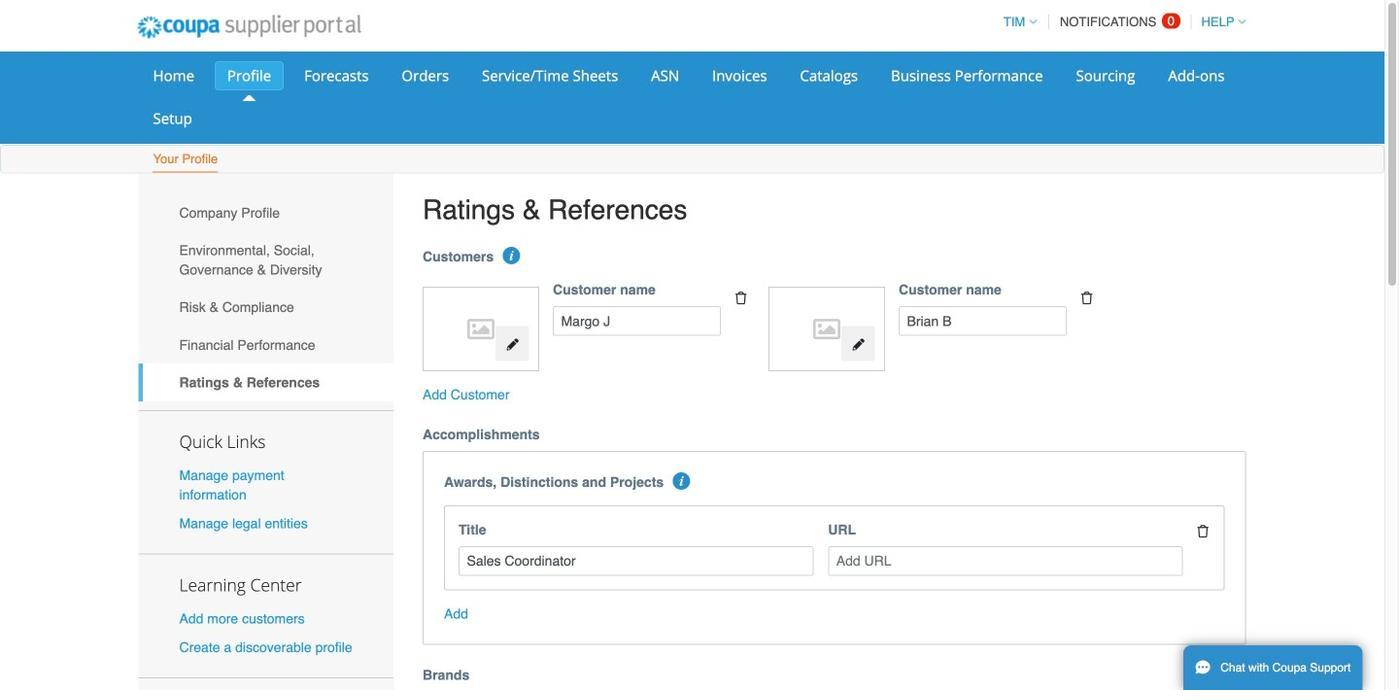 Task type: describe. For each thing, give the bounding box(es) containing it.
logo image for second the change image from right
[[433, 297, 529, 361]]

0 horizontal spatial additional information image
[[503, 247, 520, 264]]

logo image for first the change image from right
[[779, 297, 875, 361]]



Task type: locate. For each thing, give the bounding box(es) containing it.
navigation
[[995, 3, 1247, 41]]

change image image
[[506, 338, 519, 351], [852, 338, 865, 351]]

0 horizontal spatial change image image
[[506, 338, 519, 351]]

0 vertical spatial additional information image
[[503, 247, 520, 264]]

2 change image image from the left
[[852, 338, 865, 351]]

None text field
[[553, 306, 721, 336]]

0 horizontal spatial logo image
[[433, 297, 529, 361]]

coupa supplier portal image
[[124, 3, 374, 52]]

1 horizontal spatial change image image
[[852, 338, 865, 351]]

None text field
[[899, 306, 1067, 336]]

1 horizontal spatial logo image
[[779, 297, 875, 361]]

2 logo image from the left
[[779, 297, 875, 361]]

1 vertical spatial additional information image
[[673, 472, 691, 490]]

additional information image
[[503, 247, 520, 264], [673, 472, 691, 490]]

logo image
[[433, 297, 529, 361], [779, 297, 875, 361]]

1 change image image from the left
[[506, 338, 519, 351]]

Add URL text field
[[828, 546, 1183, 576]]

1 logo image from the left
[[433, 297, 529, 361]]

Add title text field
[[459, 546, 814, 576]]

1 horizontal spatial additional information image
[[673, 472, 691, 490]]



Task type: vqa. For each thing, say whether or not it's contained in the screenshot.
first Change image from right's the Logo
yes



